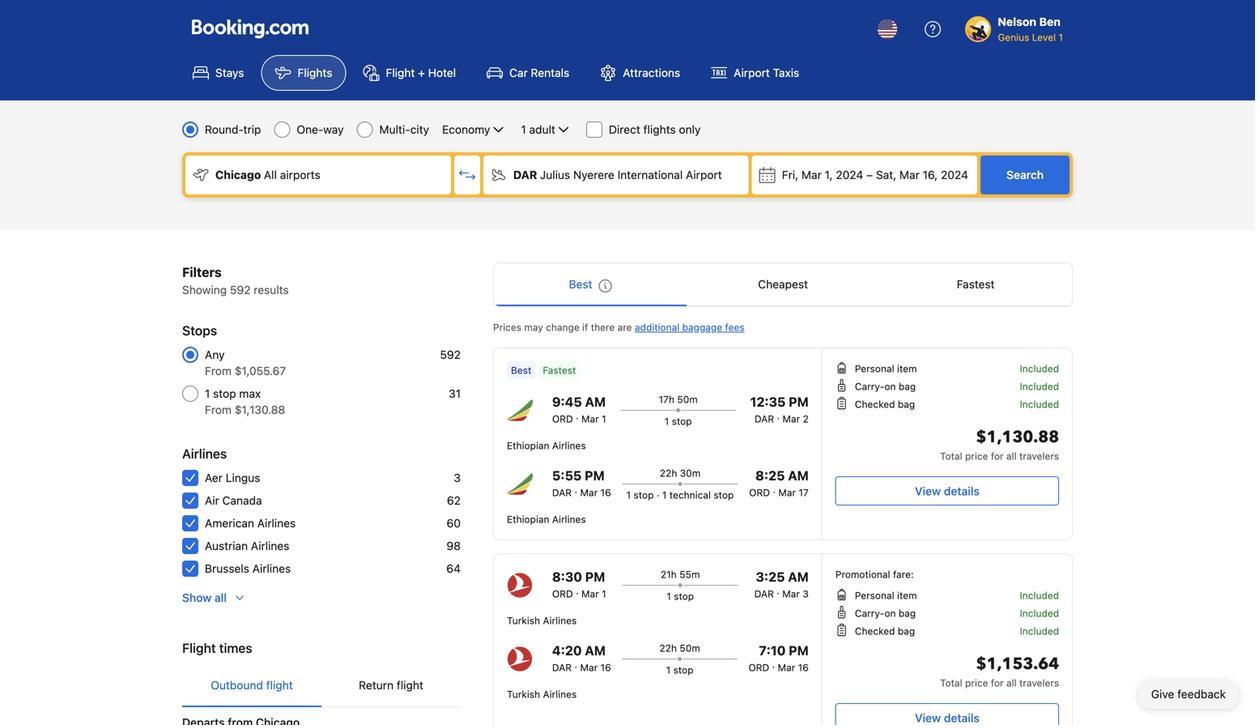 Task type: describe. For each thing, give the bounding box(es) containing it.
chicago
[[216, 168, 261, 182]]

return flight button
[[322, 664, 461, 707]]

flight + hotel
[[386, 66, 456, 79]]

0 horizontal spatial best
[[511, 365, 532, 376]]

flight + hotel link
[[350, 55, 470, 91]]

$1,055.67
[[235, 364, 286, 378]]

sat,
[[877, 168, 897, 182]]

promotional fare:
[[836, 569, 914, 580]]

airport taxis link
[[698, 55, 814, 91]]

taxis
[[773, 66, 800, 79]]

airports
[[280, 168, 321, 182]]

view details for $1,153.64
[[916, 711, 980, 725]]

direct flights only
[[609, 123, 701, 136]]

. for 8:30
[[576, 585, 579, 596]]

level
[[1033, 32, 1057, 43]]

attractions
[[623, 66, 681, 79]]

mar for 3:25 am
[[783, 588, 800, 600]]

. for 3:25
[[777, 585, 780, 596]]

1 stop · 1 technical stop
[[627, 489, 734, 501]]

lingus
[[226, 471, 260, 485]]

american
[[205, 517, 254, 530]]

1 checked from the top
[[855, 399, 896, 410]]

julius
[[540, 168, 571, 182]]

additional baggage fees link
[[635, 322, 745, 333]]

64
[[447, 562, 461, 575]]

am for 9:45 am
[[585, 394, 606, 410]]

1 ethiopian from the top
[[507, 440, 550, 451]]

from inside any from $1,055.67
[[205, 364, 232, 378]]

9:45
[[553, 394, 582, 410]]

am for 3:25 am
[[788, 569, 809, 585]]

dar for 4:20 am
[[553, 662, 572, 673]]

mar left 1,
[[802, 168, 822, 182]]

from inside 1 stop max from $1,130.88
[[205, 403, 232, 416]]

21h 55m
[[661, 569, 700, 580]]

62
[[447, 494, 461, 507]]

max
[[239, 387, 261, 400]]

6 included from the top
[[1020, 626, 1060, 637]]

1 carry-on bag from the top
[[855, 381, 916, 392]]

2 on from the top
[[885, 608, 896, 619]]

ord for 8:30 pm
[[553, 588, 573, 600]]

592 inside filters showing 592 results
[[230, 283, 251, 297]]

1 stop max from $1,130.88
[[205, 387, 285, 416]]

air
[[205, 494, 219, 507]]

22h for pm
[[660, 468, 678, 479]]

am for 8:25 am
[[788, 468, 809, 483]]

2 carry- from the top
[[855, 608, 885, 619]]

travelers for $1,153.64
[[1020, 677, 1060, 689]]

total for $1,153.64
[[941, 677, 963, 689]]

16 for 5:55 pm
[[601, 487, 612, 498]]

12:35 pm dar . mar 2
[[751, 394, 809, 425]]

1 turkish from the top
[[507, 615, 541, 626]]

5:55 pm dar . mar 16
[[553, 468, 612, 498]]

50m for 12:35 pm
[[678, 394, 698, 405]]

22h 30m
[[660, 468, 701, 479]]

adult
[[530, 123, 556, 136]]

car rentals
[[510, 66, 570, 79]]

return
[[359, 679, 394, 692]]

dar left julius
[[514, 168, 538, 182]]

2 turkish from the top
[[507, 689, 541, 700]]

show all button
[[176, 583, 253, 613]]

way
[[323, 123, 344, 136]]

results
[[254, 283, 289, 297]]

details for $1,130.88
[[945, 485, 980, 498]]

dar julius nyerere international airport
[[514, 168, 723, 182]]

airlines down american airlines
[[251, 539, 290, 553]]

1 checked bag from the top
[[855, 399, 916, 410]]

give feedback
[[1152, 688, 1227, 701]]

0 horizontal spatial airport
[[686, 168, 723, 182]]

1 2024 from the left
[[836, 168, 864, 182]]

international
[[618, 168, 683, 182]]

flight for flight times
[[182, 641, 216, 656]]

all for $1,153.64
[[1007, 677, 1017, 689]]

1 included from the top
[[1020, 363, 1060, 374]]

austrian
[[205, 539, 248, 553]]

show
[[182, 591, 212, 604]]

17
[[799, 487, 809, 498]]

16,
[[923, 168, 938, 182]]

$1,130.88 inside 1 stop max from $1,130.88
[[235, 403, 285, 416]]

4 included from the top
[[1020, 590, 1060, 601]]

best button
[[494, 263, 687, 305]]

canada
[[222, 494, 262, 507]]

american airlines
[[205, 517, 296, 530]]

round-
[[205, 123, 244, 136]]

tab list containing outbound flight
[[182, 664, 461, 708]]

. for 12:35
[[777, 410, 780, 421]]

only
[[679, 123, 701, 136]]

8:30 pm ord . mar 1
[[553, 569, 607, 600]]

for for $1,153.64
[[992, 677, 1004, 689]]

flight times
[[182, 641, 253, 656]]

flight for return flight
[[397, 679, 424, 692]]

2 item from the top
[[898, 590, 918, 601]]

1 stop for 4:20 am
[[667, 664, 694, 676]]

7:10
[[759, 643, 786, 658]]

airlines up austrian airlines
[[257, 517, 296, 530]]

fri,
[[782, 168, 799, 182]]

best image
[[599, 280, 612, 293]]

mar for 5:55 pm
[[581, 487, 598, 498]]

1 adult button
[[520, 120, 574, 139]]

2 2024 from the left
[[941, 168, 969, 182]]

60
[[447, 517, 461, 530]]

outbound flight button
[[182, 664, 322, 707]]

pm for 5:55 pm
[[585, 468, 605, 483]]

all inside button
[[215, 591, 227, 604]]

16 for 7:10 pm
[[799, 662, 809, 673]]

aer
[[205, 471, 223, 485]]

1 inside the 8:30 pm ord . mar 1
[[602, 588, 607, 600]]

if
[[583, 322, 589, 333]]

any
[[205, 348, 225, 361]]

stop inside 1 stop max from $1,130.88
[[213, 387, 236, 400]]

. for 5:55
[[575, 484, 578, 495]]

1 personal item from the top
[[855, 363, 918, 374]]

4:20
[[553, 643, 582, 658]]

mar left "16,"
[[900, 168, 920, 182]]

prices may change if there are additional baggage fees
[[493, 322, 745, 333]]

airlines up the aer
[[182, 446, 227, 461]]

fees
[[726, 322, 745, 333]]

mar for 8:30 pm
[[582, 588, 599, 600]]

airport inside airport taxis link
[[734, 66, 770, 79]]

any from $1,055.67
[[205, 348, 286, 378]]

additional
[[635, 322, 680, 333]]

am for 4:20 am
[[585, 643, 606, 658]]

16 for 4:20 am
[[601, 662, 612, 673]]

12:35
[[751, 394, 786, 410]]

are
[[618, 322, 632, 333]]

round-trip
[[205, 123, 261, 136]]

stop right technical
[[714, 489, 734, 501]]

view for $1,130.88
[[916, 485, 942, 498]]

8:30
[[553, 569, 582, 585]]

total for $1,130.88
[[941, 451, 963, 462]]

give
[[1152, 688, 1175, 701]]

–
[[867, 168, 873, 182]]

1 vertical spatial 592
[[440, 348, 461, 361]]

airlines down 4:20 am dar . mar 16
[[543, 689, 577, 700]]

2 checked from the top
[[855, 626, 896, 637]]

2 checked bag from the top
[[855, 626, 916, 637]]

31
[[449, 387, 461, 400]]



Task type: locate. For each thing, give the bounding box(es) containing it.
dar for 12:35 pm
[[755, 413, 775, 425]]

1 stop down 21h 55m
[[667, 591, 694, 602]]

0 vertical spatial carry-
[[855, 381, 885, 392]]

. down 4:20
[[575, 659, 578, 670]]

. for 8:25
[[773, 484, 776, 495]]

1 vertical spatial tab list
[[182, 664, 461, 708]]

car rentals link
[[473, 55, 584, 91]]

ord inside the 8:30 pm ord . mar 1
[[553, 588, 573, 600]]

fastest inside button
[[957, 278, 995, 291]]

. down "8:30"
[[576, 585, 579, 596]]

total
[[941, 451, 963, 462], [941, 677, 963, 689]]

0 vertical spatial ethiopian
[[507, 440, 550, 451]]

3 inside the 3:25 am dar . mar 3
[[803, 588, 809, 600]]

1 vertical spatial on
[[885, 608, 896, 619]]

1 vertical spatial view
[[916, 711, 942, 725]]

flight inside "button"
[[397, 679, 424, 692]]

0 vertical spatial travelers
[[1020, 451, 1060, 462]]

1 inside nelson ben genius level 1
[[1059, 32, 1064, 43]]

price inside $1,130.88 total price for all travelers
[[966, 451, 989, 462]]

. down 7:10 on the bottom
[[773, 659, 775, 670]]

dar down 4:20
[[553, 662, 572, 673]]

1 vertical spatial personal item
[[855, 590, 918, 601]]

price for $1,153.64
[[966, 677, 989, 689]]

1 vertical spatial 3
[[803, 588, 809, 600]]

ord inside 7:10 pm ord . mar 16
[[749, 662, 770, 673]]

airport left the taxis
[[734, 66, 770, 79]]

. down "3:25"
[[777, 585, 780, 596]]

0 vertical spatial personal item
[[855, 363, 918, 374]]

3 up 62
[[454, 471, 461, 485]]

fare:
[[894, 569, 914, 580]]

1 view details from the top
[[916, 485, 980, 498]]

flight left times
[[182, 641, 216, 656]]

airport down only
[[686, 168, 723, 182]]

1 vertical spatial fastest
[[543, 365, 576, 376]]

turkish airlines down 4:20
[[507, 689, 577, 700]]

am right 9:45
[[585, 394, 606, 410]]

0 vertical spatial fastest
[[957, 278, 995, 291]]

0 vertical spatial view
[[916, 485, 942, 498]]

1 down 22h 50m at the right
[[667, 664, 671, 676]]

. down 5:55
[[575, 484, 578, 495]]

dar for 3:25 am
[[755, 588, 774, 600]]

1 personal from the top
[[855, 363, 895, 374]]

$1,130.88 inside $1,130.88 total price for all travelers
[[977, 426, 1060, 448]]

1 horizontal spatial 592
[[440, 348, 461, 361]]

mar down 7:10 on the bottom
[[778, 662, 796, 673]]

0 vertical spatial best
[[569, 278, 593, 291]]

best image
[[599, 280, 612, 293]]

am right 4:20
[[585, 643, 606, 658]]

17h
[[659, 394, 675, 405]]

1 details from the top
[[945, 485, 980, 498]]

mar inside 8:25 am ord . mar 17
[[779, 487, 796, 498]]

multi-city
[[380, 123, 429, 136]]

2024 right "16,"
[[941, 168, 969, 182]]

. inside 5:55 pm dar . mar 16
[[575, 484, 578, 495]]

1 inside popup button
[[521, 123, 526, 136]]

1 vertical spatial personal
[[855, 590, 895, 601]]

1 vertical spatial $1,130.88
[[977, 426, 1060, 448]]

2
[[803, 413, 809, 425]]

return flight
[[359, 679, 424, 692]]

0 vertical spatial 592
[[230, 283, 251, 297]]

prices
[[493, 322, 522, 333]]

outbound
[[211, 679, 263, 692]]

all
[[264, 168, 277, 182]]

0 vertical spatial item
[[898, 363, 918, 374]]

1 horizontal spatial flight
[[386, 66, 415, 79]]

stop down 17h 50m on the right bottom
[[672, 416, 692, 427]]

am inside 8:25 am ord . mar 17
[[788, 468, 809, 483]]

. for 9:45
[[576, 410, 579, 421]]

ben
[[1040, 15, 1061, 28]]

from down any from $1,055.67
[[205, 403, 232, 416]]

stops
[[182, 323, 217, 338]]

dar down 12:35
[[755, 413, 775, 425]]

0 vertical spatial carry-on bag
[[855, 381, 916, 392]]

1 item from the top
[[898, 363, 918, 374]]

3 up 7:10 pm ord . mar 16
[[803, 588, 809, 600]]

2 view details button from the top
[[836, 703, 1060, 725]]

2 vertical spatial 1 stop
[[667, 664, 694, 676]]

. inside the 8:30 pm ord . mar 1
[[576, 585, 579, 596]]

. inside 7:10 pm ord . mar 16
[[773, 659, 775, 670]]

22h down 21h
[[660, 643, 677, 654]]

stop
[[213, 387, 236, 400], [672, 416, 692, 427], [634, 489, 654, 501], [714, 489, 734, 501], [674, 591, 694, 602], [674, 664, 694, 676]]

genius
[[998, 32, 1030, 43]]

22h
[[660, 468, 678, 479], [660, 643, 677, 654]]

1 vertical spatial total
[[941, 677, 963, 689]]

30m
[[680, 468, 701, 479]]

0 vertical spatial flight
[[386, 66, 415, 79]]

ord inside 9:45 am ord . mar 1
[[553, 413, 573, 425]]

mar left 17
[[779, 487, 796, 498]]

1 vertical spatial all
[[215, 591, 227, 604]]

am inside the 3:25 am dar . mar 3
[[788, 569, 809, 585]]

2 turkish airlines from the top
[[507, 689, 577, 700]]

1 vertical spatial carry-on bag
[[855, 608, 916, 619]]

0 vertical spatial turkish
[[507, 615, 541, 626]]

592 up 31
[[440, 348, 461, 361]]

0 vertical spatial ethiopian airlines
[[507, 440, 586, 451]]

50m right the 17h
[[678, 394, 698, 405]]

1 from from the top
[[205, 364, 232, 378]]

3 included from the top
[[1020, 399, 1060, 410]]

ord down 8:25
[[750, 487, 771, 498]]

1 down any
[[205, 387, 210, 400]]

0 vertical spatial turkish airlines
[[507, 615, 577, 626]]

ord for 9:45 am
[[553, 413, 573, 425]]

1 vertical spatial carry-
[[855, 608, 885, 619]]

2 details from the top
[[945, 711, 980, 725]]

cheapest button
[[687, 263, 880, 305]]

mar for 9:45 am
[[582, 413, 599, 425]]

fri, mar 1, 2024 – sat, mar 16, 2024 button
[[753, 156, 978, 194]]

1 horizontal spatial $1,130.88
[[977, 426, 1060, 448]]

best left best image
[[569, 278, 593, 291]]

2 total from the top
[[941, 677, 963, 689]]

1 inside 9:45 am ord . mar 1
[[602, 413, 607, 425]]

flights link
[[261, 55, 346, 91]]

16 inside 7:10 pm ord . mar 16
[[799, 662, 809, 673]]

. down 9:45
[[576, 410, 579, 421]]

dar inside the 3:25 am dar . mar 3
[[755, 588, 774, 600]]

all
[[1007, 451, 1017, 462], [215, 591, 227, 604], [1007, 677, 1017, 689]]

1 on from the top
[[885, 381, 896, 392]]

mar
[[802, 168, 822, 182], [900, 168, 920, 182], [582, 413, 599, 425], [783, 413, 801, 425], [581, 487, 598, 498], [779, 487, 796, 498], [582, 588, 599, 600], [783, 588, 800, 600], [581, 662, 598, 673], [778, 662, 796, 673]]

0 vertical spatial details
[[945, 485, 980, 498]]

1 horizontal spatial airport
[[734, 66, 770, 79]]

pm right 5:55
[[585, 468, 605, 483]]

0 horizontal spatial 3
[[454, 471, 461, 485]]

total inside $1,130.88 total price for all travelers
[[941, 451, 963, 462]]

1 vertical spatial flight
[[182, 641, 216, 656]]

. inside the 3:25 am dar . mar 3
[[777, 585, 780, 596]]

included
[[1020, 363, 1060, 374], [1020, 381, 1060, 392], [1020, 399, 1060, 410], [1020, 590, 1060, 601], [1020, 608, 1060, 619], [1020, 626, 1060, 637]]

may
[[525, 322, 543, 333]]

1 vertical spatial view details
[[916, 711, 980, 725]]

mar down "8:30"
[[582, 588, 599, 600]]

1 price from the top
[[966, 451, 989, 462]]

1 view details button from the top
[[836, 476, 1060, 506]]

0 vertical spatial 50m
[[678, 394, 698, 405]]

2 price from the top
[[966, 677, 989, 689]]

0 horizontal spatial flight
[[266, 679, 293, 692]]

1 horizontal spatial 2024
[[941, 168, 969, 182]]

stop left ·
[[634, 489, 654, 501]]

1 flight from the left
[[266, 679, 293, 692]]

ord down 7:10 on the bottom
[[749, 662, 770, 673]]

0 horizontal spatial $1,130.88
[[235, 403, 285, 416]]

tab list
[[494, 263, 1073, 307], [182, 664, 461, 708]]

mar for 4:20 am
[[581, 662, 598, 673]]

$1,130.88 total price for all travelers
[[941, 426, 1060, 462]]

16 inside 4:20 am dar . mar 16
[[601, 662, 612, 673]]

0 vertical spatial $1,130.88
[[235, 403, 285, 416]]

mar for 8:25 am
[[779, 487, 796, 498]]

1 turkish airlines from the top
[[507, 615, 577, 626]]

am inside 4:20 am dar . mar 16
[[585, 643, 606, 658]]

1 right level
[[1059, 32, 1064, 43]]

dar for 5:55 pm
[[553, 487, 572, 498]]

flight
[[266, 679, 293, 692], [397, 679, 424, 692]]

pm inside 7:10 pm ord . mar 16
[[789, 643, 809, 658]]

travelers inside $1,153.64 total price for all travelers
[[1020, 677, 1060, 689]]

cheapest
[[759, 278, 809, 291]]

on
[[885, 381, 896, 392], [885, 608, 896, 619]]

ord for 8:25 am
[[750, 487, 771, 498]]

. down 8:25
[[773, 484, 776, 495]]

1 down the 17h
[[665, 416, 669, 427]]

mar for 7:10 pm
[[778, 662, 796, 673]]

1 left adult
[[521, 123, 526, 136]]

dar
[[514, 168, 538, 182], [755, 413, 775, 425], [553, 487, 572, 498], [755, 588, 774, 600], [553, 662, 572, 673]]

0 vertical spatial airport
[[734, 66, 770, 79]]

pm up 2
[[789, 394, 809, 410]]

1 up 4:20 am dar . mar 16
[[602, 588, 607, 600]]

. inside 9:45 am ord . mar 1
[[576, 410, 579, 421]]

1 stop for 8:30 pm
[[667, 591, 694, 602]]

1 vertical spatial ethiopian
[[507, 514, 550, 525]]

dar inside 5:55 pm dar . mar 16
[[553, 487, 572, 498]]

5 included from the top
[[1020, 608, 1060, 619]]

$1,153.64
[[977, 653, 1060, 675]]

air canada
[[205, 494, 262, 507]]

0 vertical spatial view details button
[[836, 476, 1060, 506]]

pm for 8:30 pm
[[586, 569, 606, 585]]

mar inside 12:35 pm dar . mar 2
[[783, 413, 801, 425]]

1,
[[825, 168, 833, 182]]

view details button for $1,153.64
[[836, 703, 1060, 725]]

mar inside the 8:30 pm ord . mar 1
[[582, 588, 599, 600]]

car
[[510, 66, 528, 79]]

stop down 21h 55m
[[674, 591, 694, 602]]

flight right return on the bottom
[[397, 679, 424, 692]]

. for 7:10
[[773, 659, 775, 670]]

airport taxis
[[734, 66, 800, 79]]

0 vertical spatial tab list
[[494, 263, 1073, 307]]

mar down "3:25"
[[783, 588, 800, 600]]

flight for outbound flight
[[266, 679, 293, 692]]

98
[[447, 539, 461, 553]]

am up 17
[[788, 468, 809, 483]]

1 vertical spatial 22h
[[660, 643, 677, 654]]

5:55
[[553, 468, 582, 483]]

flight inside button
[[266, 679, 293, 692]]

17h 50m
[[659, 394, 698, 405]]

price for $1,130.88
[[966, 451, 989, 462]]

0 vertical spatial on
[[885, 381, 896, 392]]

1 vertical spatial travelers
[[1020, 677, 1060, 689]]

2 view from the top
[[916, 711, 942, 725]]

view details down $1,130.88 total price for all travelers
[[916, 485, 980, 498]]

1 inside 1 stop max from $1,130.88
[[205, 387, 210, 400]]

2 ethiopian from the top
[[507, 514, 550, 525]]

mar inside 9:45 am ord . mar 1
[[582, 413, 599, 425]]

1 vertical spatial 1 stop
[[667, 591, 694, 602]]

. inside 8:25 am ord . mar 17
[[773, 484, 776, 495]]

1 total from the top
[[941, 451, 963, 462]]

0 vertical spatial all
[[1007, 451, 1017, 462]]

stop down 22h 50m at the right
[[674, 664, 694, 676]]

21h
[[661, 569, 677, 580]]

turkish
[[507, 615, 541, 626], [507, 689, 541, 700]]

0 horizontal spatial tab list
[[182, 664, 461, 708]]

1 vertical spatial item
[[898, 590, 918, 601]]

ord down "8:30"
[[553, 588, 573, 600]]

am right "3:25"
[[788, 569, 809, 585]]

50m down 55m
[[680, 643, 701, 654]]

2 carry-on bag from the top
[[855, 608, 916, 619]]

pm
[[789, 394, 809, 410], [585, 468, 605, 483], [586, 569, 606, 585], [789, 643, 809, 658]]

1 22h from the top
[[660, 468, 678, 479]]

technical
[[670, 489, 711, 501]]

0 vertical spatial view details
[[916, 485, 980, 498]]

ord inside 8:25 am ord . mar 17
[[750, 487, 771, 498]]

2024 left "–"
[[836, 168, 864, 182]]

all for $1,130.88
[[1007, 451, 1017, 462]]

2 included from the top
[[1020, 381, 1060, 392]]

mar inside 7:10 pm ord . mar 16
[[778, 662, 796, 673]]

pm inside the 8:30 pm ord . mar 1
[[586, 569, 606, 585]]

1 up 5:55 pm dar . mar 16
[[602, 413, 607, 425]]

0 horizontal spatial 592
[[230, 283, 251, 297]]

tab list containing best
[[494, 263, 1073, 307]]

1 vertical spatial 50m
[[680, 643, 701, 654]]

1 for from the top
[[992, 451, 1004, 462]]

2 from from the top
[[205, 403, 232, 416]]

pm inside 5:55 pm dar . mar 16
[[585, 468, 605, 483]]

best inside button
[[569, 278, 593, 291]]

0 vertical spatial 3
[[454, 471, 461, 485]]

4:20 am dar . mar 16
[[553, 643, 612, 673]]

view details button down $1,130.88 total price for all travelers
[[836, 476, 1060, 506]]

22h for am
[[660, 643, 677, 654]]

details for $1,153.64
[[945, 711, 980, 725]]

1 stop for 9:45 am
[[665, 416, 692, 427]]

airlines up 5:55
[[553, 440, 586, 451]]

ethiopian airlines up 5:55
[[507, 440, 586, 451]]

1 stop down 22h 50m at the right
[[667, 664, 694, 676]]

0 horizontal spatial flight
[[182, 641, 216, 656]]

0 horizontal spatial 2024
[[836, 168, 864, 182]]

·
[[657, 489, 660, 501]]

airlines up 4:20
[[543, 615, 577, 626]]

price inside $1,153.64 total price for all travelers
[[966, 677, 989, 689]]

2 22h from the top
[[660, 643, 677, 654]]

592
[[230, 283, 251, 297], [440, 348, 461, 361]]

0 horizontal spatial fastest
[[543, 365, 576, 376]]

0 vertical spatial 22h
[[660, 468, 678, 479]]

mar down 4:20
[[581, 662, 598, 673]]

2 vertical spatial all
[[1007, 677, 1017, 689]]

2 view details from the top
[[916, 711, 980, 725]]

+
[[418, 66, 425, 79]]

592 left results
[[230, 283, 251, 297]]

pm inside 12:35 pm dar . mar 2
[[789, 394, 809, 410]]

1 horizontal spatial best
[[569, 278, 593, 291]]

trip
[[244, 123, 261, 136]]

3:25
[[756, 569, 785, 585]]

from down any
[[205, 364, 232, 378]]

airport
[[734, 66, 770, 79], [686, 168, 723, 182]]

best down may
[[511, 365, 532, 376]]

1 down 21h
[[667, 591, 672, 602]]

dar down 5:55
[[553, 487, 572, 498]]

details down $1,130.88 total price for all travelers
[[945, 485, 980, 498]]

direct
[[609, 123, 641, 136]]

$1,130.88
[[235, 403, 285, 416], [977, 426, 1060, 448]]

city
[[411, 123, 429, 136]]

50m for 7:10 pm
[[680, 643, 701, 654]]

0 vertical spatial for
[[992, 451, 1004, 462]]

stays
[[216, 66, 244, 79]]

airlines down austrian airlines
[[253, 562, 291, 575]]

checked bag
[[855, 399, 916, 410], [855, 626, 916, 637]]

filters showing 592 results
[[182, 265, 289, 297]]

view details button down $1,153.64 total price for all travelers
[[836, 703, 1060, 725]]

times
[[219, 641, 253, 656]]

airlines down 5:55 pm dar . mar 16
[[553, 514, 586, 525]]

bag
[[899, 381, 916, 392], [898, 399, 916, 410], [899, 608, 916, 619], [898, 626, 916, 637]]

total inside $1,153.64 total price for all travelers
[[941, 677, 963, 689]]

dar inside 12:35 pm dar . mar 2
[[755, 413, 775, 425]]

austrian airlines
[[205, 539, 290, 553]]

there
[[591, 322, 615, 333]]

2 personal from the top
[[855, 590, 895, 601]]

ord down 9:45
[[553, 413, 573, 425]]

hotel
[[428, 66, 456, 79]]

. inside 12:35 pm dar . mar 2
[[777, 410, 780, 421]]

nelson
[[998, 15, 1037, 28]]

travelers inside $1,130.88 total price for all travelers
[[1020, 451, 1060, 462]]

flight for flight + hotel
[[386, 66, 415, 79]]

mar down 5:55
[[581, 487, 598, 498]]

travelers for $1,130.88
[[1020, 451, 1060, 462]]

all inside $1,153.64 total price for all travelers
[[1007, 677, 1017, 689]]

pm right "8:30"
[[586, 569, 606, 585]]

for inside $1,153.64 total price for all travelers
[[992, 677, 1004, 689]]

. for 4:20
[[575, 659, 578, 670]]

1 vertical spatial turkish airlines
[[507, 689, 577, 700]]

1 vertical spatial details
[[945, 711, 980, 725]]

1 view from the top
[[916, 485, 942, 498]]

am inside 9:45 am ord . mar 1
[[585, 394, 606, 410]]

1 horizontal spatial 3
[[803, 588, 809, 600]]

. inside 4:20 am dar . mar 16
[[575, 659, 578, 670]]

3:25 am dar . mar 3
[[755, 569, 809, 600]]

1 carry- from the top
[[855, 381, 885, 392]]

1 stop down 17h 50m on the right bottom
[[665, 416, 692, 427]]

1 vertical spatial price
[[966, 677, 989, 689]]

1 vertical spatial airport
[[686, 168, 723, 182]]

pm for 7:10 pm
[[789, 643, 809, 658]]

0 vertical spatial total
[[941, 451, 963, 462]]

search button
[[981, 156, 1070, 194]]

1 vertical spatial for
[[992, 677, 1004, 689]]

mar inside 5:55 pm dar . mar 16
[[581, 487, 598, 498]]

1 right ·
[[663, 489, 667, 501]]

ord for 7:10 pm
[[749, 662, 770, 673]]

mar left 2
[[783, 413, 801, 425]]

nyerere
[[574, 168, 615, 182]]

1 ethiopian airlines from the top
[[507, 440, 586, 451]]

mar down 9:45
[[582, 413, 599, 425]]

view details
[[916, 485, 980, 498], [916, 711, 980, 725]]

change
[[546, 322, 580, 333]]

0 vertical spatial 1 stop
[[665, 416, 692, 427]]

16
[[601, 487, 612, 498], [601, 662, 612, 673], [799, 662, 809, 673]]

for for $1,130.88
[[992, 451, 1004, 462]]

booking.com logo image
[[192, 19, 309, 38], [192, 19, 309, 38]]

details down $1,153.64 total price for all travelers
[[945, 711, 980, 725]]

stop left max
[[213, 387, 236, 400]]

multi-
[[380, 123, 411, 136]]

turkish airlines
[[507, 615, 577, 626], [507, 689, 577, 700]]

2 personal item from the top
[[855, 590, 918, 601]]

1 vertical spatial ethiopian airlines
[[507, 514, 586, 525]]

1 horizontal spatial flight
[[397, 679, 424, 692]]

1 vertical spatial view details button
[[836, 703, 1060, 725]]

.
[[576, 410, 579, 421], [777, 410, 780, 421], [575, 484, 578, 495], [773, 484, 776, 495], [576, 585, 579, 596], [777, 585, 780, 596], [575, 659, 578, 670], [773, 659, 775, 670]]

2 flight from the left
[[397, 679, 424, 692]]

show all
[[182, 591, 227, 604]]

1 vertical spatial checked
[[855, 626, 896, 637]]

attractions link
[[587, 55, 695, 91]]

0 vertical spatial checked bag
[[855, 399, 916, 410]]

view details button for $1,130.88
[[836, 476, 1060, 506]]

2 travelers from the top
[[1020, 677, 1060, 689]]

dar down "3:25"
[[755, 588, 774, 600]]

mar inside the 3:25 am dar . mar 3
[[783, 588, 800, 600]]

dar inside 4:20 am dar . mar 16
[[553, 662, 572, 673]]

22h left 30m
[[660, 468, 678, 479]]

0 vertical spatial from
[[205, 364, 232, 378]]

for inside $1,130.88 total price for all travelers
[[992, 451, 1004, 462]]

pm right 7:10 on the bottom
[[789, 643, 809, 658]]

flight right outbound
[[266, 679, 293, 692]]

1 left ·
[[627, 489, 631, 501]]

0 vertical spatial price
[[966, 451, 989, 462]]

view details down $1,153.64 total price for all travelers
[[916, 711, 980, 725]]

flight left +
[[386, 66, 415, 79]]

pm for 12:35 pm
[[789, 394, 809, 410]]

travelers
[[1020, 451, 1060, 462], [1020, 677, 1060, 689]]

1 vertical spatial best
[[511, 365, 532, 376]]

55m
[[680, 569, 700, 580]]

brussels
[[205, 562, 249, 575]]

ethiopian airlines down 5:55
[[507, 514, 586, 525]]

view for $1,153.64
[[916, 711, 942, 725]]

1 horizontal spatial tab list
[[494, 263, 1073, 307]]

1 vertical spatial from
[[205, 403, 232, 416]]

mar for 12:35 pm
[[783, 413, 801, 425]]

promotional
[[836, 569, 891, 580]]

showing
[[182, 283, 227, 297]]

view details for $1,130.88
[[916, 485, 980, 498]]

turkish airlines up 4:20
[[507, 615, 577, 626]]

1 horizontal spatial fastest
[[957, 278, 995, 291]]

1 travelers from the top
[[1020, 451, 1060, 462]]

mar inside 4:20 am dar . mar 16
[[581, 662, 598, 673]]

1 vertical spatial turkish
[[507, 689, 541, 700]]

1 vertical spatial checked bag
[[855, 626, 916, 637]]

. down 12:35
[[777, 410, 780, 421]]

16 inside 5:55 pm dar . mar 16
[[601, 487, 612, 498]]

2 ethiopian airlines from the top
[[507, 514, 586, 525]]

economy
[[442, 123, 491, 136]]

nelson ben genius level 1
[[998, 15, 1064, 43]]

2 for from the top
[[992, 677, 1004, 689]]

$1,153.64 total price for all travelers
[[941, 653, 1060, 689]]

0 vertical spatial checked
[[855, 399, 896, 410]]

0 vertical spatial personal
[[855, 363, 895, 374]]

all inside $1,130.88 total price for all travelers
[[1007, 451, 1017, 462]]



Task type: vqa. For each thing, say whether or not it's contained in the screenshot.
the right document
no



